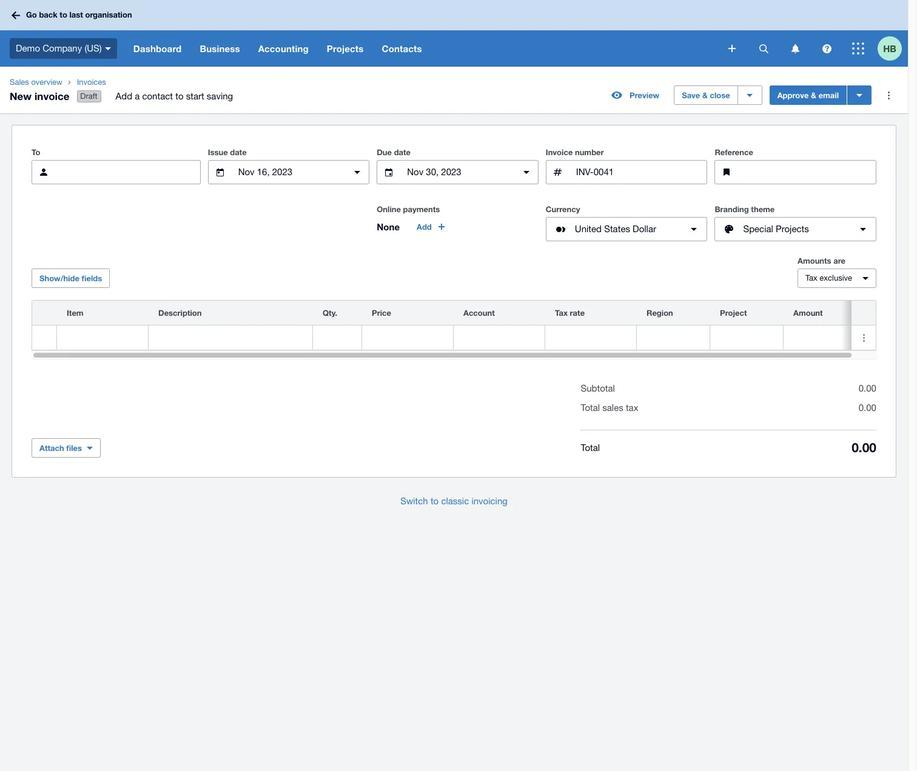 Task type: vqa. For each thing, say whether or not it's contained in the screenshot.
2nd & from the right
yes



Task type: describe. For each thing, give the bounding box(es) containing it.
to inside "switch to classic invoicing" button
[[431, 496, 439, 507]]

start
[[186, 91, 204, 101]]

classic
[[441, 496, 469, 507]]

Price field
[[362, 326, 453, 349]]

1 horizontal spatial to
[[175, 91, 183, 101]]

approve & email
[[777, 90, 839, 100]]

show/hide fields button
[[32, 269, 110, 288]]

sales
[[10, 78, 29, 87]]

date for due date
[[394, 147, 411, 157]]

none field inside invoice line item list element
[[57, 326, 148, 350]]

switch
[[400, 496, 428, 507]]

issue date
[[208, 147, 247, 157]]

due date
[[377, 147, 411, 157]]

item
[[67, 308, 83, 318]]

tax for tax rate
[[555, 308, 568, 318]]

saving
[[207, 91, 233, 101]]

email
[[819, 90, 839, 100]]

svg image inside "go back to last organisation" link
[[12, 11, 20, 19]]

project
[[720, 308, 747, 318]]

new invoice
[[10, 90, 69, 102]]

add a contact to start saving
[[116, 91, 233, 101]]

special
[[743, 224, 773, 234]]

united
[[575, 224, 602, 234]]

new
[[10, 90, 32, 102]]

Description text field
[[149, 326, 312, 349]]

united states dollar button
[[546, 217, 708, 241]]

rate
[[570, 308, 585, 318]]

qty.
[[323, 308, 337, 318]]

0.00 for total sales tax
[[859, 403, 876, 413]]

navigation containing dashboard
[[124, 30, 720, 67]]

& for close
[[702, 90, 708, 100]]

switch to classic invoicing button
[[391, 490, 517, 514]]

attach
[[39, 443, 64, 453]]

to inside "go back to last organisation" link
[[60, 10, 67, 20]]

sales
[[603, 403, 623, 413]]

total sales tax
[[581, 403, 638, 413]]

projects button
[[318, 30, 373, 67]]

more line item options element
[[852, 301, 876, 325]]

tax exclusive
[[806, 274, 852, 283]]

preview button
[[604, 86, 667, 105]]

show/hide fields
[[39, 274, 102, 283]]

Reference text field
[[744, 161, 876, 184]]

save
[[682, 90, 700, 100]]

save & close button
[[674, 86, 738, 105]]

invoicing
[[472, 496, 508, 507]]

tax rate
[[555, 308, 585, 318]]

dashboard link
[[124, 30, 191, 67]]

total for total sales tax
[[581, 403, 600, 413]]

Invoice number text field
[[575, 161, 707, 184]]

branding theme
[[715, 204, 775, 214]]

fields
[[82, 274, 102, 283]]

Inventory item text field
[[57, 326, 148, 349]]

hb
[[883, 43, 896, 54]]

2 vertical spatial 0.00
[[852, 440, 877, 456]]

tax exclusive button
[[798, 269, 877, 288]]

none
[[377, 221, 400, 232]]

to
[[32, 147, 40, 157]]

add button
[[409, 217, 454, 237]]

company
[[43, 43, 82, 53]]

attach files button
[[32, 439, 101, 458]]

amount
[[793, 308, 823, 318]]

currency
[[546, 204, 580, 214]]

united states dollar
[[575, 224, 656, 234]]

tax for tax exclusive
[[806, 274, 818, 283]]

contact
[[142, 91, 173, 101]]

theme
[[751, 204, 775, 214]]

hb button
[[878, 30, 908, 67]]

invoice
[[546, 147, 573, 157]]

account
[[463, 308, 495, 318]]

demo company (us)
[[16, 43, 102, 53]]

files
[[66, 443, 82, 453]]

due
[[377, 147, 392, 157]]

accounting button
[[249, 30, 318, 67]]

amounts are
[[798, 256, 846, 266]]

invoice
[[35, 90, 69, 102]]

approve & email button
[[770, 86, 847, 105]]

dashboard
[[133, 43, 182, 54]]

approve
[[777, 90, 809, 100]]



Task type: locate. For each thing, give the bounding box(es) containing it.
issue
[[208, 147, 228, 157]]

1 total from the top
[[581, 403, 600, 413]]

total down subtotal
[[581, 403, 600, 413]]

1 horizontal spatial svg image
[[729, 45, 736, 52]]

projects right special
[[776, 224, 809, 234]]

2 & from the left
[[811, 90, 816, 100]]

branding
[[715, 204, 749, 214]]

0 vertical spatial svg image
[[12, 11, 20, 19]]

& inside button
[[702, 90, 708, 100]]

2 horizontal spatial to
[[431, 496, 439, 507]]

overview
[[31, 78, 62, 87]]

description
[[158, 308, 202, 318]]

tax inside invoice line item list element
[[555, 308, 568, 318]]

accounting
[[258, 43, 309, 54]]

0 vertical spatial to
[[60, 10, 67, 20]]

more invoice options image
[[877, 83, 901, 107]]

attach files
[[39, 443, 82, 453]]

2 total from the top
[[581, 443, 600, 453]]

tax inside popup button
[[806, 274, 818, 283]]

1 vertical spatial add
[[417, 222, 432, 232]]

& right save
[[702, 90, 708, 100]]

date right due
[[394, 147, 411, 157]]

demo company (us) button
[[0, 30, 124, 67]]

go back to last organisation
[[26, 10, 132, 20]]

total for total
[[581, 443, 600, 453]]

0 vertical spatial total
[[581, 403, 600, 413]]

demo
[[16, 43, 40, 53]]

business
[[200, 43, 240, 54]]

draft
[[80, 92, 97, 101]]

online
[[377, 204, 401, 214]]

1 horizontal spatial &
[[811, 90, 816, 100]]

more line item options image
[[852, 326, 876, 350]]

Quantity field
[[313, 326, 362, 349]]

1 vertical spatial total
[[581, 443, 600, 453]]

states
[[604, 224, 630, 234]]

back
[[39, 10, 57, 20]]

to
[[60, 10, 67, 20], [175, 91, 183, 101], [431, 496, 439, 507]]

0 horizontal spatial tax
[[555, 308, 568, 318]]

invoice number
[[546, 147, 604, 157]]

switch to classic invoicing
[[400, 496, 508, 507]]

more date options image
[[345, 160, 370, 184]]

price
[[372, 308, 391, 318]]

add for add
[[417, 222, 432, 232]]

0 horizontal spatial to
[[60, 10, 67, 20]]

last
[[69, 10, 83, 20]]

amounts
[[798, 256, 831, 266]]

1 date from the left
[[230, 147, 247, 157]]

To text field
[[61, 161, 200, 184]]

invoices link
[[72, 76, 243, 89]]

total down total sales tax
[[581, 443, 600, 453]]

total
[[581, 403, 600, 413], [581, 443, 600, 453]]

0 horizontal spatial svg image
[[12, 11, 20, 19]]

invoice number element
[[546, 160, 708, 184]]

0 horizontal spatial add
[[116, 91, 132, 101]]

add inside button
[[417, 222, 432, 232]]

Due date text field
[[406, 161, 509, 184]]

add left a
[[116, 91, 132, 101]]

& inside button
[[811, 90, 816, 100]]

Amount field
[[784, 326, 875, 349]]

are
[[834, 256, 846, 266]]

svg image left go
[[12, 11, 20, 19]]

number
[[575, 147, 604, 157]]

0 vertical spatial projects
[[327, 43, 364, 54]]

2 vertical spatial to
[[431, 496, 439, 507]]

save & close
[[682, 90, 730, 100]]

0 horizontal spatial date
[[230, 147, 247, 157]]

tax
[[806, 274, 818, 283], [555, 308, 568, 318]]

1 vertical spatial projects
[[776, 224, 809, 234]]

svg image inside demo company (us) popup button
[[105, 47, 111, 50]]

1 horizontal spatial projects
[[776, 224, 809, 234]]

2 date from the left
[[394, 147, 411, 157]]

sales overview link
[[5, 76, 67, 89]]

1 horizontal spatial tax
[[806, 274, 818, 283]]

go back to last organisation link
[[7, 4, 139, 26]]

1 & from the left
[[702, 90, 708, 100]]

to left last
[[60, 10, 67, 20]]

organisation
[[85, 10, 132, 20]]

more date options image
[[514, 160, 539, 184]]

contacts
[[382, 43, 422, 54]]

projects left the contacts dropdown button
[[327, 43, 364, 54]]

1 vertical spatial svg image
[[729, 45, 736, 52]]

&
[[702, 90, 708, 100], [811, 90, 816, 100]]

1 vertical spatial 0.00
[[859, 403, 876, 413]]

navigation
[[124, 30, 720, 67]]

Issue date text field
[[237, 161, 340, 184]]

region
[[647, 308, 673, 318]]

date right issue at the top left
[[230, 147, 247, 157]]

contacts button
[[373, 30, 431, 67]]

add down payments
[[417, 222, 432, 232]]

to left start
[[175, 91, 183, 101]]

sales overview
[[10, 78, 62, 87]]

& for email
[[811, 90, 816, 100]]

contact element
[[32, 160, 201, 184]]

banner
[[0, 0, 908, 67]]

business button
[[191, 30, 249, 67]]

0 vertical spatial tax
[[806, 274, 818, 283]]

reference
[[715, 147, 753, 157]]

special projects button
[[715, 217, 877, 241]]

0 vertical spatial 0.00
[[859, 383, 876, 394]]

to right switch
[[431, 496, 439, 507]]

1 vertical spatial tax
[[555, 308, 568, 318]]

None field
[[57, 326, 148, 350]]

payments
[[403, 204, 440, 214]]

special projects
[[743, 224, 809, 234]]

date
[[230, 147, 247, 157], [394, 147, 411, 157]]

svg image up the close
[[729, 45, 736, 52]]

banner containing hb
[[0, 0, 908, 67]]

tax down amounts
[[806, 274, 818, 283]]

0 vertical spatial add
[[116, 91, 132, 101]]

add
[[116, 91, 132, 101], [417, 222, 432, 232]]

0.00
[[859, 383, 876, 394], [859, 403, 876, 413], [852, 440, 877, 456]]

show/hide
[[39, 274, 79, 283]]

1 horizontal spatial add
[[417, 222, 432, 232]]

go
[[26, 10, 37, 20]]

dollar
[[633, 224, 656, 234]]

1 horizontal spatial date
[[394, 147, 411, 157]]

a
[[135, 91, 140, 101]]

projects
[[327, 43, 364, 54], [776, 224, 809, 234]]

preview
[[630, 90, 659, 100]]

tax
[[626, 403, 638, 413]]

date for issue date
[[230, 147, 247, 157]]

tax left "rate"
[[555, 308, 568, 318]]

0.00 for subtotal
[[859, 383, 876, 394]]

0 horizontal spatial projects
[[327, 43, 364, 54]]

1 vertical spatial to
[[175, 91, 183, 101]]

svg image
[[12, 11, 20, 19], [729, 45, 736, 52]]

invoice line item list element
[[32, 300, 900, 351]]

0 horizontal spatial &
[[702, 90, 708, 100]]

add for add a contact to start saving
[[116, 91, 132, 101]]

close
[[710, 90, 730, 100]]

invoices
[[77, 78, 106, 87]]

exclusive
[[820, 274, 852, 283]]

& left the email
[[811, 90, 816, 100]]

(us)
[[85, 43, 102, 53]]

subtotal
[[581, 383, 615, 394]]

online payments
[[377, 204, 440, 214]]

svg image
[[852, 42, 864, 55], [759, 44, 768, 53], [791, 44, 799, 53], [822, 44, 831, 53], [105, 47, 111, 50]]



